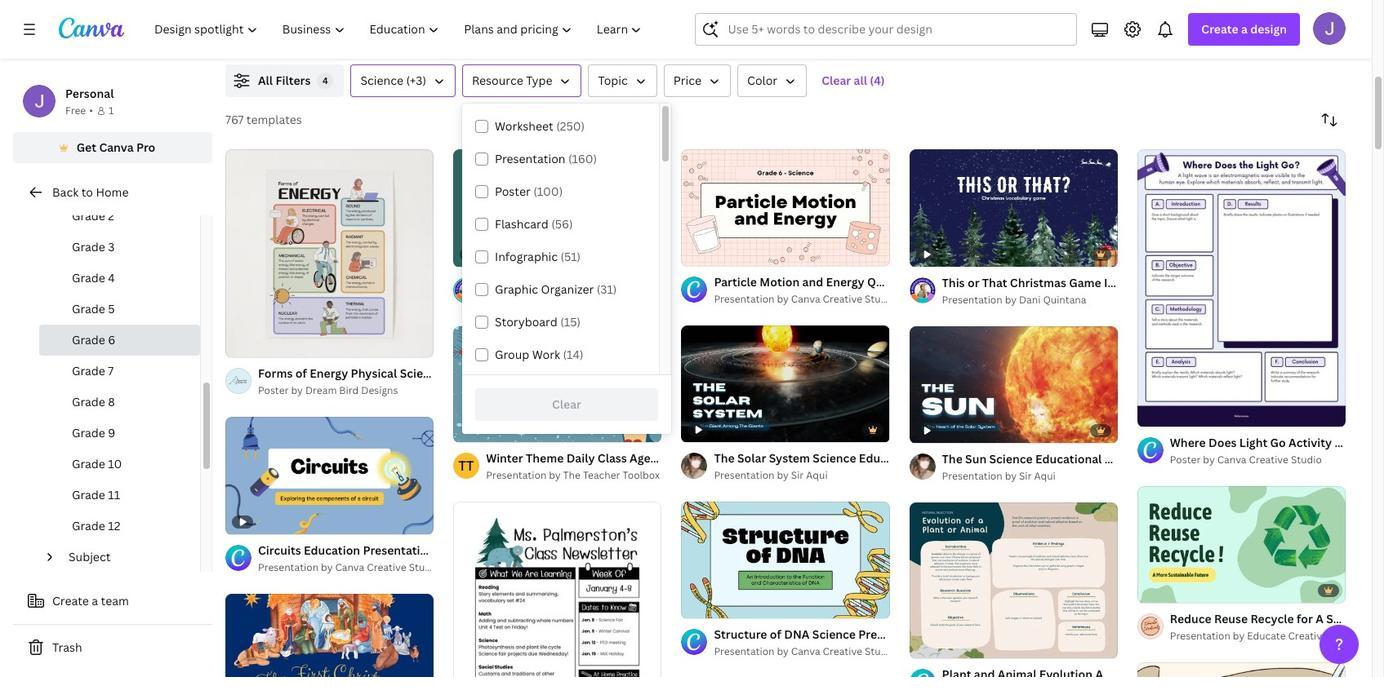 Task type: describe. For each thing, give the bounding box(es) containing it.
infographic
[[495, 249, 558, 265]]

bird inside the motion and force lesson by dream bird designs
[[1237, 29, 1256, 43]]

lesson for motion
[[1153, 29, 1186, 43]]

motion and force link
[[1153, 11, 1384, 29]]

work
[[532, 347, 560, 363]]

particle motion and energy quiz presentation in light pink white lined style image
[[681, 149, 890, 266]]

grade for grade 9
[[72, 425, 105, 441]]

forms of energy physical science classroom poster pastel illustratted image
[[225, 149, 434, 358]]

1 vertical spatial presentation by canva creative studio
[[258, 561, 440, 575]]

grade 9 link
[[39, 418, 200, 449]]

a for team
[[92, 594, 98, 609]]

by inside the motion and force lesson by dream bird designs
[[1189, 29, 1200, 43]]

the solar system lesson by canva creative studio
[[258, 11, 412, 43]]

sir for dani
[[1019, 470, 1032, 484]]

grade 7 link
[[39, 356, 200, 387]]

winter theme daily class agenda in colorful modern style image
[[453, 326, 662, 443]]

1 of 15 link
[[681, 502, 890, 620]]

motion and force lesson by dream bird designs
[[1153, 11, 1296, 43]]

solar
[[281, 11, 310, 27]]

grade for grade 2
[[72, 208, 105, 224]]

(250)
[[556, 118, 585, 134]]

topic button
[[588, 65, 657, 97]]

winter theme daily class agenda in colorful modern style link
[[486, 450, 811, 468]]

canva inside button
[[99, 140, 134, 155]]

grade for grade 3
[[72, 239, 105, 255]]

worksheet
[[495, 118, 554, 134]]

type
[[526, 73, 552, 88]]

jacob simon image
[[1313, 12, 1346, 45]]

presentation by educate creatively
[[1170, 630, 1336, 644]]

the inside the solar system lesson by canva creative studio
[[258, 11, 279, 27]]

style
[[782, 451, 811, 467]]

american revolution analyzing figures, events, ideas educational presentation in cream playful style image
[[1137, 663, 1346, 678]]

symbiotic relationships lesson by canva creative studio
[[556, 11, 711, 43]]

1 of 21
[[693, 247, 721, 259]]

1 horizontal spatial 3
[[1167, 408, 1172, 420]]

studio for 1 of 15 presentation by canva creative studio link
[[865, 645, 896, 659]]

1 vertical spatial presentation by canva creative studio link
[[258, 560, 440, 576]]

1 of 2 for plant and animal evolution activity research poster in hand drawn style image
[[921, 640, 944, 652]]

8
[[108, 394, 115, 410]]

canva inside symbiotic relationships lesson by canva creative studio
[[606, 29, 635, 43]]

presentation by canva creative studio for 1 of 21
[[714, 292, 896, 306]]

in
[[674, 451, 685, 467]]

top level navigation element
[[144, 13, 656, 46]]

grade for grade 11
[[72, 488, 105, 503]]

21
[[711, 247, 721, 259]]

Search search field
[[728, 14, 1067, 45]]

storyboard (15)
[[495, 314, 581, 330]]

get
[[76, 140, 96, 155]]

presentation by educate creatively link
[[1170, 629, 1346, 645]]

lesson for bacteria
[[855, 29, 888, 43]]

presentation by dani quintana
[[942, 293, 1087, 307]]

all filters
[[258, 73, 311, 88]]

studio inside the solar system lesson by canva creative studio
[[381, 29, 412, 43]]

grade for grade 6
[[72, 332, 105, 348]]

lesson by ljr edu resources link
[[855, 29, 1101, 45]]

grade 11 link
[[39, 480, 200, 511]]

1 horizontal spatial 4
[[323, 74, 328, 87]]

where does light go activity research poster in light blue violet lined style image
[[1137, 149, 1346, 427]]

get canva pro button
[[13, 132, 212, 163]]

clear for clear all (4)
[[822, 73, 851, 88]]

grade 5
[[72, 301, 115, 317]]

presentation for presentation by canva creative studio link associated with 1 of 21
[[714, 292, 775, 306]]

presentation for presentation by vero garcía link
[[486, 293, 547, 307]]

price button
[[664, 65, 731, 97]]

system
[[313, 11, 354, 27]]

force
[[1219, 11, 1251, 27]]

(14)
[[563, 347, 583, 363]]

0 vertical spatial 2
[[108, 208, 114, 224]]

15
[[711, 600, 721, 612]]

flashcard (56)
[[495, 216, 573, 232]]

seasonal theme class newsletter in white blue simple modern style image
[[453, 503, 662, 678]]

grade 12
[[72, 519, 120, 534]]

grade 6
[[72, 332, 115, 348]]

11
[[108, 488, 120, 503]]

educate
[[1247, 630, 1286, 644]]

1 for plant and animal evolution activity research poster in hand drawn style image
[[921, 640, 926, 652]]

grade for grade 8
[[72, 394, 105, 410]]

lesson for the
[[258, 29, 291, 43]]

Sort by button
[[1313, 104, 1346, 136]]

(15)
[[560, 314, 581, 330]]

by inside winter theme daily class agenda in colorful modern style presentation by the teacher toolbox
[[549, 469, 561, 483]]

resource type button
[[462, 65, 582, 97]]

storyboard
[[495, 314, 558, 330]]

of for the forms of energy physical science classroom poster pastel illustratted image
[[244, 338, 253, 350]]

studio for presentation by canva creative studio link to the middle
[[409, 561, 440, 575]]

grade 4 link
[[39, 263, 200, 294]]

resource type
[[472, 73, 552, 88]]

create a team button
[[13, 586, 212, 618]]

studio inside symbiotic relationships lesson by canva creative studio
[[680, 29, 711, 43]]

design
[[1251, 21, 1287, 37]]

presentation by sir aqui link for canva
[[714, 468, 890, 485]]

12
[[108, 519, 120, 534]]

clear for clear
[[552, 397, 581, 412]]

create a design button
[[1189, 13, 1300, 46]]

create a design
[[1202, 21, 1287, 37]]

creative inside symbiotic relationships lesson by canva creative studio
[[638, 29, 677, 43]]

clear button
[[475, 389, 658, 421]]

1 vertical spatial bird
[[339, 384, 359, 398]]

free •
[[65, 104, 93, 118]]

resources
[[945, 29, 994, 43]]

get canva pro
[[76, 140, 155, 155]]

aqui for canva
[[806, 469, 828, 483]]

viruses
[[928, 11, 969, 27]]

home
[[96, 185, 129, 200]]

presentation by the teacher toolbox link
[[486, 468, 662, 485]]

presentation (160)
[[495, 151, 597, 167]]

grade for grade 4
[[72, 270, 105, 286]]

grade 12 link
[[39, 511, 200, 542]]

1 horizontal spatial 10
[[1167, 584, 1178, 596]]

(31)
[[597, 282, 617, 297]]

color button
[[738, 65, 807, 97]]

free
[[65, 104, 86, 118]]

the teacher toolbox image
[[453, 454, 480, 480]]

poster for poster by dream bird designs
[[258, 384, 289, 398]]

subject button
[[62, 542, 190, 573]]

creative inside the solar system lesson by canva creative studio
[[339, 29, 379, 43]]

grade for grade 5
[[72, 301, 105, 317]]

creatively
[[1288, 630, 1336, 644]]

of for particle motion and energy quiz presentation in light pink white lined style image
[[700, 247, 709, 259]]

agenda
[[630, 451, 672, 467]]

back to home
[[52, 185, 129, 200]]

quintana
[[1043, 293, 1087, 307]]

group work (14)
[[495, 347, 583, 363]]

by inside symbiotic relationships lesson by canva creative studio
[[592, 29, 604, 43]]

dani
[[1019, 293, 1041, 307]]

presentation for presentation by sir aqui link for dani
[[942, 470, 1003, 484]]

0 horizontal spatial 4
[[108, 270, 115, 286]]

grade 9
[[72, 425, 115, 441]]

team
[[101, 594, 129, 609]]

canva inside the solar system lesson by canva creative studio
[[308, 29, 337, 43]]

presentation for presentation by canva creative studio link to the middle
[[258, 561, 319, 575]]

bacteria
[[855, 11, 901, 27]]

grade 10 link
[[39, 449, 200, 480]]

plant and animal evolution activity research poster in hand drawn style image
[[909, 503, 1118, 659]]

resource
[[472, 73, 523, 88]]

presentation by canva creative studio link for 1 of 15
[[714, 645, 896, 661]]

presentation by dani quintana link
[[942, 292, 1118, 308]]

designs inside the motion and force lesson by dream bird designs
[[1259, 29, 1296, 43]]

the solar system link
[[258, 11, 504, 29]]

organizer
[[541, 282, 594, 297]]

grade 8
[[72, 394, 115, 410]]

a for design
[[1241, 21, 1248, 37]]



Task type: vqa. For each thing, say whether or not it's contained in the screenshot.


Task type: locate. For each thing, give the bounding box(es) containing it.
3 inside 'link'
[[108, 239, 115, 255]]

a left design
[[1241, 21, 1248, 37]]

0 horizontal spatial sir
[[791, 469, 804, 483]]

1 vertical spatial 1 of 2
[[921, 640, 944, 652]]

1 horizontal spatial sir
[[1019, 470, 1032, 484]]

1
[[109, 104, 114, 118], [693, 247, 698, 259], [237, 338, 242, 350], [1149, 408, 1154, 420], [1149, 584, 1154, 596], [693, 600, 698, 612], [921, 640, 926, 652]]

presentation by sir aqui for canva
[[714, 469, 828, 483]]

0 horizontal spatial 10
[[108, 457, 122, 472]]

4 lesson from the left
[[1153, 29, 1186, 43]]

studio for presentation by canva creative studio link associated with 1 of 21
[[865, 292, 896, 306]]

by inside the solar system lesson by canva creative studio
[[294, 29, 305, 43]]

0 horizontal spatial bird
[[339, 384, 359, 398]]

edu
[[924, 29, 943, 43]]

winter
[[486, 451, 523, 467]]

(51)
[[561, 249, 581, 265]]

grade 2 link
[[39, 201, 200, 232]]

poster by dream bird designs
[[258, 384, 398, 398]]

1 vertical spatial 2
[[255, 338, 260, 350]]

3 grade from the top
[[72, 270, 105, 286]]

lesson down the bacteria
[[855, 29, 888, 43]]

and left force
[[1196, 11, 1217, 27]]

4 up 5
[[108, 270, 115, 286]]

sir for canva
[[791, 469, 804, 483]]

by inside the bacteria and viruses lesson by ljr edu resources
[[890, 29, 902, 43]]

create for create a team
[[52, 594, 89, 609]]

and for bacteria
[[904, 11, 925, 27]]

1 vertical spatial create
[[52, 594, 89, 609]]

0 horizontal spatial lesson by canva creative studio link
[[258, 29, 504, 45]]

clear down (14)
[[552, 397, 581, 412]]

1 lesson from the left
[[258, 29, 291, 43]]

grade for grade 10
[[72, 457, 105, 472]]

of inside 1 of 10 link
[[1156, 584, 1165, 596]]

2 vertical spatial poster
[[1170, 453, 1201, 467]]

create inside dropdown button
[[1202, 21, 1239, 37]]

1 lesson by canva creative studio link from the left
[[258, 29, 504, 45]]

2 horizontal spatial 2
[[939, 640, 944, 652]]

tt link
[[453, 454, 480, 480]]

grade for grade 7
[[72, 363, 105, 379]]

clear left all
[[822, 73, 851, 88]]

0 horizontal spatial designs
[[361, 384, 398, 398]]

infographic (51)
[[495, 249, 581, 265]]

vero
[[563, 293, 585, 307]]

grade down grade 2
[[72, 239, 105, 255]]

dream inside the motion and force lesson by dream bird designs
[[1203, 29, 1234, 43]]

0 vertical spatial bird
[[1237, 29, 1256, 43]]

0 vertical spatial 1 of 2
[[237, 338, 260, 350]]

back
[[52, 185, 79, 200]]

lesson by dream bird designs link
[[1153, 29, 1384, 45]]

theme
[[526, 451, 564, 467]]

grade 4
[[72, 270, 115, 286]]

motion
[[1153, 11, 1193, 27]]

lesson inside the motion and force lesson by dream bird designs
[[1153, 29, 1186, 43]]

aqui for dani
[[1034, 470, 1056, 484]]

0 horizontal spatial presentation by sir aqui link
[[714, 468, 890, 485]]

grade left 11 at the bottom of the page
[[72, 488, 105, 503]]

ljr
[[904, 29, 922, 43]]

presentation by canva creative studio for 1 of 15
[[714, 645, 896, 659]]

(4)
[[870, 73, 885, 88]]

1 of 21 link
[[681, 149, 890, 266]]

3 lesson from the left
[[855, 29, 888, 43]]

1 of 10 link
[[1137, 487, 1346, 604]]

1 vertical spatial 1 of 2 link
[[909, 503, 1118, 659]]

poster
[[495, 184, 531, 199], [258, 384, 289, 398], [1170, 453, 1201, 467]]

of inside 1 of 3 link
[[1156, 408, 1165, 420]]

grade left 6
[[72, 332, 105, 348]]

lesson inside the solar system lesson by canva creative studio
[[258, 29, 291, 43]]

0 vertical spatial clear
[[822, 73, 851, 88]]

science (+3) button
[[351, 65, 456, 97]]

back to home link
[[13, 176, 212, 209]]

grade 10
[[72, 457, 122, 472]]

•
[[89, 104, 93, 118]]

1 horizontal spatial and
[[1196, 11, 1217, 27]]

create down motion and force image
[[1202, 21, 1239, 37]]

lesson inside symbiotic relationships lesson by canva creative studio
[[556, 29, 589, 43]]

presentation for 1 of 15 presentation by canva creative studio link
[[714, 645, 775, 659]]

poster by dream bird designs link
[[258, 383, 434, 399]]

(160)
[[568, 151, 597, 167]]

of for plant and animal evolution activity research poster in hand drawn style image
[[928, 640, 937, 652]]

create inside button
[[52, 594, 89, 609]]

0 horizontal spatial aqui
[[806, 469, 828, 483]]

presentation by canva creative studio link
[[714, 291, 896, 308], [258, 560, 440, 576], [714, 645, 896, 661]]

1 horizontal spatial presentation by sir aqui
[[942, 470, 1056, 484]]

poster for poster by canva creative studio
[[1170, 453, 1201, 467]]

grade down the grade 9
[[72, 457, 105, 472]]

1 horizontal spatial aqui
[[1034, 470, 1056, 484]]

lesson by canva creative studio link for the solar system
[[258, 29, 504, 45]]

2 vertical spatial 2
[[939, 640, 944, 652]]

1 for particle motion and energy quiz presentation in light pink white lined style image
[[693, 247, 698, 259]]

2 lesson by canva creative studio link from the left
[[556, 29, 802, 45]]

aqui
[[806, 469, 828, 483], [1034, 470, 1056, 484]]

2 lesson from the left
[[556, 29, 589, 43]]

dream inside poster by dream bird designs link
[[305, 384, 337, 398]]

1 vertical spatial 4
[[108, 270, 115, 286]]

studio for 'poster by canva creative studio' link
[[1291, 453, 1322, 467]]

presentation by sir aqui link for dani
[[942, 469, 1118, 485]]

grade 8 link
[[39, 387, 200, 418]]

the inside winter theme daily class agenda in colorful modern style presentation by the teacher toolbox
[[563, 469, 581, 483]]

reduce reuse recycle for a sustainable future education presentation in green blue illustrative style image
[[1137, 487, 1346, 604]]

1 horizontal spatial the
[[563, 469, 581, 483]]

motion and force image
[[1120, 0, 1384, 4]]

toolbox
[[623, 469, 660, 483]]

6 grade from the top
[[72, 363, 105, 379]]

the left solar
[[258, 11, 279, 27]]

1 of 2 for the forms of energy physical science classroom poster pastel illustratted image
[[237, 338, 260, 350]]

presentation by canva creative studio link for 1 of 21
[[714, 291, 896, 308]]

flashcard
[[495, 216, 549, 232]]

9 grade from the top
[[72, 457, 105, 472]]

0 horizontal spatial the
[[258, 11, 279, 27]]

0 vertical spatial dream
[[1203, 29, 1234, 43]]

presentation by sir aqui for dani
[[942, 470, 1056, 484]]

2 horizontal spatial poster
[[1170, 453, 1201, 467]]

clear inside button
[[552, 397, 581, 412]]

1 vertical spatial a
[[92, 594, 98, 609]]

of
[[700, 247, 709, 259], [244, 338, 253, 350], [1156, 408, 1165, 420], [1156, 584, 1165, 596], [700, 600, 709, 612], [928, 640, 937, 652]]

0 horizontal spatial 1 of 2 link
[[225, 149, 434, 358]]

None search field
[[695, 13, 1077, 46]]

1 horizontal spatial bird
[[1237, 29, 1256, 43]]

trash
[[52, 640, 82, 656]]

0 horizontal spatial and
[[904, 11, 925, 27]]

5 grade from the top
[[72, 332, 105, 348]]

a
[[1241, 21, 1248, 37], [92, 594, 98, 609]]

creative
[[339, 29, 379, 43], [638, 29, 677, 43], [823, 292, 862, 306], [1249, 453, 1289, 467], [367, 561, 406, 575], [823, 645, 862, 659]]

1 horizontal spatial 1 of 2 link
[[909, 503, 1118, 659]]

6
[[108, 332, 115, 348]]

grade left 9
[[72, 425, 105, 441]]

grade left '7'
[[72, 363, 105, 379]]

colorful
[[687, 451, 733, 467]]

bird
[[1237, 29, 1256, 43], [339, 384, 359, 398]]

0 vertical spatial the
[[258, 11, 279, 27]]

lesson inside the bacteria and viruses lesson by ljr edu resources
[[855, 29, 888, 43]]

1 vertical spatial the
[[563, 469, 581, 483]]

grade for grade 12
[[72, 519, 105, 534]]

0 vertical spatial 10
[[108, 457, 122, 472]]

0 vertical spatial create
[[1202, 21, 1239, 37]]

1 horizontal spatial 2
[[255, 338, 260, 350]]

1 horizontal spatial designs
[[1259, 29, 1296, 43]]

1 horizontal spatial presentation by sir aqui link
[[942, 469, 1118, 485]]

10 grade from the top
[[72, 488, 105, 503]]

modern
[[736, 451, 779, 467]]

of inside 1 of 15 link
[[700, 600, 709, 612]]

group
[[495, 347, 529, 363]]

lesson down solar
[[258, 29, 291, 43]]

all
[[854, 73, 867, 88]]

grade down grade 3
[[72, 270, 105, 286]]

1 horizontal spatial create
[[1202, 21, 1239, 37]]

7 grade from the top
[[72, 394, 105, 410]]

0 horizontal spatial 2
[[108, 208, 114, 224]]

1 grade from the top
[[72, 208, 105, 224]]

presentation for presentation by educate creatively link
[[1170, 630, 1231, 644]]

presentation for the presentation by dani quintana link
[[942, 293, 1003, 307]]

the down daily
[[563, 469, 581, 483]]

and for motion
[[1196, 11, 1217, 27]]

0 horizontal spatial poster
[[258, 384, 289, 398]]

0 vertical spatial poster
[[495, 184, 531, 199]]

1 for where does light go activity research poster in light blue violet lined style image
[[1149, 408, 1154, 420]]

symbiotic
[[556, 11, 613, 27]]

a inside button
[[92, 594, 98, 609]]

767
[[225, 112, 244, 127]]

structure of dna science presentation in light blue green lined style image
[[681, 502, 890, 620]]

0 horizontal spatial dream
[[305, 384, 337, 398]]

worksheet (250)
[[495, 118, 585, 134]]

8 grade from the top
[[72, 425, 105, 441]]

a inside dropdown button
[[1241, 21, 1248, 37]]

1 of 10
[[1149, 584, 1178, 596]]

1 vertical spatial designs
[[361, 384, 398, 398]]

4 grade from the top
[[72, 301, 105, 317]]

0 horizontal spatial 1 of 2
[[237, 338, 260, 350]]

1 horizontal spatial a
[[1241, 21, 1248, 37]]

767 templates
[[225, 112, 302, 127]]

0 vertical spatial 4
[[323, 74, 328, 87]]

science (+3)
[[361, 73, 426, 88]]

4 right filters
[[323, 74, 328, 87]]

presentation inside winter theme daily class agenda in colorful modern style presentation by the teacher toolbox
[[486, 469, 547, 483]]

of for structure of dna science presentation in light blue green lined style image
[[700, 600, 709, 612]]

1 horizontal spatial dream
[[1203, 29, 1234, 43]]

0 vertical spatial presentation by canva creative studio link
[[714, 291, 896, 308]]

1 vertical spatial poster
[[258, 384, 289, 398]]

1 of 2
[[237, 338, 260, 350], [921, 640, 944, 652]]

designs
[[1259, 29, 1296, 43], [361, 384, 398, 398]]

0 horizontal spatial presentation by sir aqui
[[714, 469, 828, 483]]

grade 7
[[72, 363, 114, 379]]

of for reduce reuse recycle for a sustainable future education presentation in green blue illustrative style image
[[1156, 584, 1165, 596]]

daily
[[566, 451, 595, 467]]

clear inside button
[[822, 73, 851, 88]]

garcía
[[587, 293, 618, 307]]

lesson by canva creative studio link up science
[[258, 29, 504, 45]]

2 and from the left
[[1196, 11, 1217, 27]]

presentation by canva creative studio
[[714, 292, 896, 306], [258, 561, 440, 575], [714, 645, 896, 659]]

4 filter options selected element
[[317, 73, 334, 89]]

lesson by canva creative studio link down relationships
[[556, 29, 802, 45]]

0 horizontal spatial create
[[52, 594, 89, 609]]

1 of 3 link
[[1137, 149, 1346, 427]]

9
[[108, 425, 115, 441]]

the first christmas reading activity educational presentation in blue brown watercolor style image
[[225, 594, 434, 678]]

topic
[[598, 73, 628, 88]]

grade 11
[[72, 488, 120, 503]]

0 vertical spatial 1 of 2 link
[[225, 149, 434, 358]]

of inside "1 of 21" link
[[700, 247, 709, 259]]

2 grade from the top
[[72, 239, 105, 255]]

1 and from the left
[[904, 11, 925, 27]]

relationships
[[615, 11, 691, 27]]

and up ljr
[[904, 11, 925, 27]]

a left team
[[92, 594, 98, 609]]

0 horizontal spatial 3
[[108, 239, 115, 255]]

presentation for presentation by sir aqui link corresponding to canva
[[714, 469, 775, 483]]

price
[[674, 73, 702, 88]]

1 of 15
[[693, 600, 721, 612]]

1 vertical spatial 10
[[1167, 584, 1178, 596]]

2 for right 1 of 2 link
[[939, 640, 944, 652]]

0 vertical spatial designs
[[1259, 29, 1296, 43]]

dream
[[1203, 29, 1234, 43], [305, 384, 337, 398]]

0 vertical spatial a
[[1241, 21, 1248, 37]]

1 for the forms of energy physical science classroom poster pastel illustratted image
[[237, 338, 242, 350]]

trash link
[[13, 632, 212, 665]]

grade down the to
[[72, 208, 105, 224]]

presentation by vero garcía link
[[486, 292, 662, 308]]

the teacher toolbox element
[[453, 454, 480, 480]]

1 horizontal spatial 1 of 2
[[921, 640, 944, 652]]

lesson down motion
[[1153, 29, 1186, 43]]

2 vertical spatial presentation by canva creative studio link
[[714, 645, 896, 661]]

and inside the bacteria and viruses lesson by ljr edu resources
[[904, 11, 925, 27]]

to
[[81, 185, 93, 200]]

personal
[[65, 86, 114, 101]]

grade 3 link
[[39, 232, 200, 263]]

0 vertical spatial presentation by canva creative studio
[[714, 292, 896, 306]]

lesson down symbiotic
[[556, 29, 589, 43]]

1 vertical spatial clear
[[552, 397, 581, 412]]

0 horizontal spatial a
[[92, 594, 98, 609]]

1 horizontal spatial poster
[[495, 184, 531, 199]]

grade left 12
[[72, 519, 105, 534]]

of for where does light go activity research poster in light blue violet lined style image
[[1156, 408, 1165, 420]]

grade left 8
[[72, 394, 105, 410]]

1 horizontal spatial clear
[[822, 73, 851, 88]]

and inside the motion and force lesson by dream bird designs
[[1196, 11, 1217, 27]]

11 grade from the top
[[72, 519, 105, 534]]

(100)
[[534, 184, 563, 199]]

science
[[361, 73, 403, 88]]

1 vertical spatial dream
[[305, 384, 337, 398]]

1 horizontal spatial lesson by canva creative studio link
[[556, 29, 802, 45]]

5
[[108, 301, 115, 317]]

1 vertical spatial 3
[[1167, 408, 1172, 420]]

filters
[[276, 73, 311, 88]]

1 for structure of dna science presentation in light blue green lined style image
[[693, 600, 698, 612]]

create left team
[[52, 594, 89, 609]]

lesson by canva creative studio link for symbiotic relationships
[[556, 29, 802, 45]]

0 vertical spatial 3
[[108, 239, 115, 255]]

grade inside 'link'
[[72, 239, 105, 255]]

2 for left 1 of 2 link
[[255, 338, 260, 350]]

1 for reduce reuse recycle for a sustainable future education presentation in green blue illustrative style image
[[1149, 584, 1154, 596]]

create for create a design
[[1202, 21, 1239, 37]]

grade left 5
[[72, 301, 105, 317]]

2 vertical spatial presentation by canva creative studio
[[714, 645, 896, 659]]

0 horizontal spatial clear
[[552, 397, 581, 412]]



